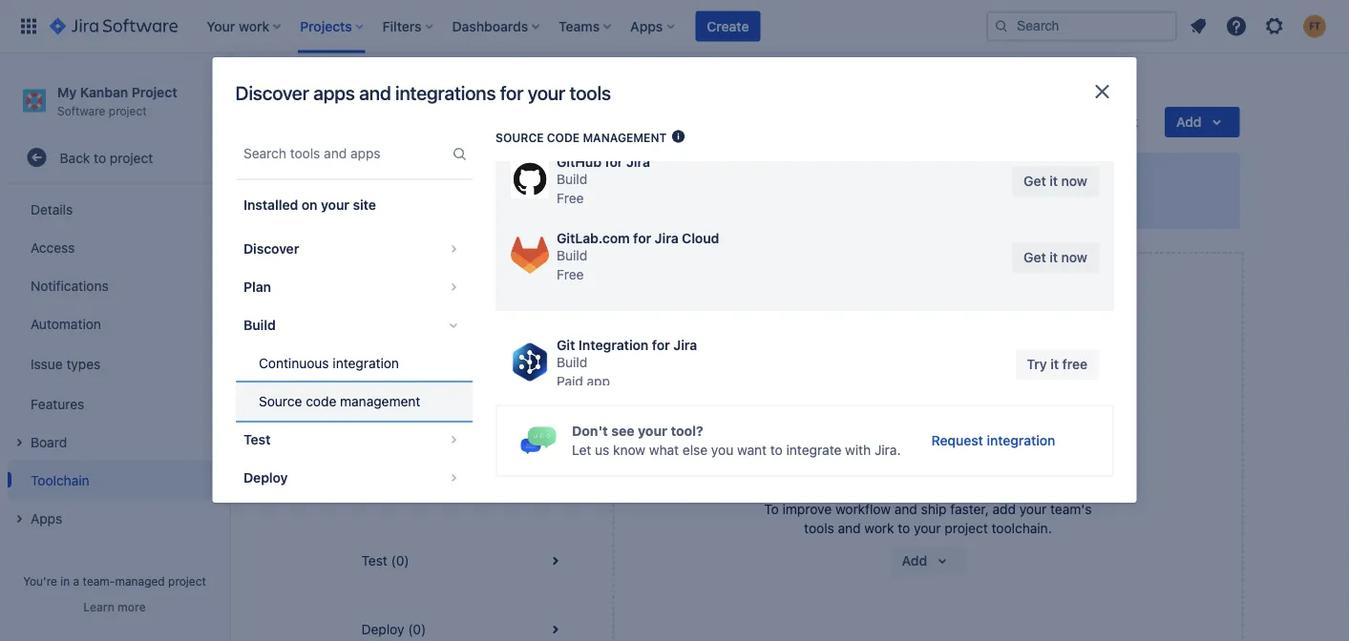 Task type: vqa. For each thing, say whether or not it's contained in the screenshot.
is inside 'Jira is all about teamwork. Add your team to begin collaborating on work together.'
no



Task type: locate. For each thing, give the bounding box(es) containing it.
board
[[31, 434, 67, 450]]

all inside button
[[395, 278, 409, 294]]

management up github for jira build free
[[583, 131, 667, 144]]

primary element
[[11, 0, 987, 53]]

1 vertical spatial test
[[362, 554, 388, 569]]

0 horizontal spatial kanban
[[80, 84, 128, 100]]

0 vertical spatial work
[[669, 196, 699, 212]]

integration
[[578, 337, 648, 353]]

issue
[[31, 356, 63, 372]]

1 vertical spatial integration
[[987, 433, 1055, 449]]

plan for plan
[[243, 279, 271, 295]]

chevron icon pointing right image for deploy
[[442, 467, 465, 490]]

discover button
[[235, 230, 472, 268]]

free down github
[[556, 190, 584, 206]]

1 vertical spatial integrations
[[449, 196, 523, 212]]

project right managed
[[168, 575, 206, 588]]

view all tools (0) button
[[339, 252, 590, 321]]

0 vertical spatial management
[[583, 131, 667, 144]]

tools,
[[578, 196, 612, 212]]

integration down build button
[[332, 356, 399, 372]]

to up the cloud
[[703, 196, 715, 212]]

jira inside gitlab.com for jira cloud build free
[[655, 230, 678, 246]]

2 vertical spatial jira
[[673, 337, 697, 353]]

0 horizontal spatial my
[[57, 84, 77, 100]]

deploy inside button
[[243, 470, 288, 486]]

chevron icon pointing right image
[[442, 238, 465, 261], [442, 276, 465, 299], [442, 429, 465, 452], [442, 467, 465, 490]]

build down gitlab.com
[[556, 247, 587, 263]]

and
[[359, 82, 391, 104], [800, 196, 823, 212], [895, 502, 918, 518], [838, 521, 861, 537]]

1 horizontal spatial test
[[362, 554, 388, 569]]

it for git integration for jira
[[1051, 356, 1059, 372]]

don't
[[572, 423, 608, 439]]

jira inside git integration for jira build paid app
[[673, 337, 697, 353]]

my kanban project link
[[408, 76, 524, 99]]

(0) down view all tools (0)
[[419, 347, 437, 363]]

1 horizontal spatial management
[[583, 131, 667, 144]]

0 horizontal spatial tools
[[412, 278, 442, 294]]

plan down installed
[[243, 279, 271, 295]]

discover down installed
[[243, 241, 299, 257]]

it for gitlab.com for jira cloud
[[1050, 249, 1058, 265]]

group containing discover
[[235, 224, 472, 618]]

test for test (0)
[[362, 554, 388, 569]]

0 horizontal spatial test
[[243, 432, 270, 448]]

free
[[1062, 356, 1088, 372]]

for right github
[[605, 154, 623, 170]]

0 vertical spatial tools
[[570, 82, 611, 104]]

to inside build your toolchain to improve workflow and ship faster, add your team's tools and work to your project toolchain.
[[898, 521, 911, 537]]

test inside button
[[243, 432, 270, 448]]

project down primary element
[[480, 80, 524, 96]]

and right apps
[[359, 82, 391, 104]]

0 vertical spatial get it now
[[1024, 173, 1088, 189]]

1 horizontal spatial integration
[[987, 433, 1055, 449]]

work down workflow at the bottom
[[865, 521, 895, 537]]

integration inside request integration button
[[987, 433, 1055, 449]]

you
[[711, 443, 733, 458]]

your right on
[[321, 197, 349, 213]]

tools down improve
[[804, 521, 835, 537]]

discover
[[235, 82, 309, 104], [392, 196, 446, 212], [243, 241, 299, 257], [362, 347, 415, 363]]

see
[[611, 423, 634, 439]]

1 vertical spatial learn more button
[[83, 600, 146, 615]]

my inside "my kanban project software project"
[[57, 84, 77, 100]]

1 vertical spatial now
[[1062, 249, 1088, 265]]

discover for discover
[[243, 241, 299, 257]]

(0) down discover (0)
[[392, 416, 410, 432]]

project settings link
[[547, 76, 644, 99]]

2 chevron icon pointing right image from the top
[[442, 276, 465, 299]]

kanban up software
[[80, 84, 128, 100]]

jira
[[626, 154, 650, 170], [655, 230, 678, 246], [673, 337, 697, 353]]

0 vertical spatial more
[[1015, 196, 1047, 212]]

1 vertical spatial learn
[[83, 601, 114, 614]]

automation
[[31, 316, 101, 332]]

0 vertical spatial learn
[[976, 196, 1011, 212]]

my
[[408, 80, 427, 96], [57, 84, 77, 100]]

all right view on the top left of page
[[395, 278, 409, 294]]

(0) for plan (0)
[[392, 416, 410, 432]]

jira right integration
[[673, 337, 697, 353]]

plan up deploy button
[[362, 416, 388, 432]]

want
[[737, 443, 767, 458]]

project down faster, at the right
[[945, 521, 989, 537]]

apps
[[314, 82, 355, 104]]

integrations
[[396, 82, 496, 104], [449, 196, 523, 212]]

project for my kanban project
[[480, 80, 524, 96]]

test
[[243, 432, 270, 448], [362, 554, 388, 569]]

0 horizontal spatial more
[[118, 601, 146, 614]]

discover down welcome on the top left of page
[[392, 196, 446, 212]]

0 horizontal spatial group
[[8, 185, 222, 544]]

with
[[845, 443, 871, 458]]

it
[[1050, 173, 1058, 189], [880, 196, 888, 212], [1050, 249, 1058, 265], [1051, 356, 1059, 372]]

my kanban project
[[408, 80, 524, 96]]

to right back
[[94, 150, 106, 166]]

learn more button down you're in a team-managed project at the left bottom
[[83, 600, 146, 615]]

1 horizontal spatial learn more button
[[976, 195, 1047, 214]]

0 vertical spatial toolchain
[[570, 169, 636, 187]]

test for test
[[243, 432, 270, 448]]

1 horizontal spatial tools
[[570, 82, 611, 104]]

build up workflow at the bottom
[[858, 474, 894, 492]]

source
[[495, 131, 544, 144], [258, 394, 302, 410]]

0 vertical spatial jira
[[626, 154, 650, 170]]

1 vertical spatial source code management
[[258, 394, 420, 410]]

(0) down test (0)
[[408, 622, 426, 638]]

jira inside github for jira build free
[[626, 154, 650, 170]]

to right want
[[770, 443, 783, 458]]

1 horizontal spatial kanban
[[430, 80, 477, 96]]

1 horizontal spatial toolchain
[[339, 109, 434, 136]]

test inside "button"
[[362, 554, 388, 569]]

1 vertical spatial management
[[340, 394, 420, 410]]

my kanban project software project
[[57, 84, 177, 117]]

1 horizontal spatial more
[[1015, 196, 1047, 212]]

learn
[[976, 196, 1011, 212], [83, 601, 114, 614]]

and inside welcome to your project toolchain discover integrations for your tools, connect work to your project, and manage it all right here. learn more
[[800, 196, 823, 212]]

0 horizontal spatial work
[[669, 196, 699, 212]]

(0) up deploy (0)
[[391, 554, 409, 569]]

(0) for discover (0)
[[419, 347, 437, 363]]

build button
[[235, 307, 472, 345]]

0 vertical spatial all
[[891, 196, 905, 212]]

1 vertical spatial toolchain
[[933, 474, 999, 492]]

team-
[[83, 575, 115, 588]]

1 get from the top
[[1024, 173, 1046, 189]]

source up github for jira logo
[[495, 131, 544, 144]]

2 free from the top
[[556, 267, 584, 282]]

source inside source code management button
[[258, 394, 302, 410]]

0 vertical spatial integrations
[[396, 82, 496, 104]]

1 horizontal spatial work
[[865, 521, 895, 537]]

4 chevron icon pointing right image from the top
[[442, 467, 465, 490]]

deploy inside button
[[362, 622, 405, 638]]

site
[[353, 197, 376, 213]]

0 horizontal spatial all
[[395, 278, 409, 294]]

app
[[587, 374, 610, 389]]

1 horizontal spatial toolchain
[[933, 474, 999, 492]]

my for my kanban project
[[408, 80, 427, 96]]

my up software
[[57, 84, 77, 100]]

project for my kanban project software project
[[132, 84, 177, 100]]

0 horizontal spatial learn
[[83, 601, 114, 614]]

integration for continuous integration
[[332, 356, 399, 372]]

on
[[301, 197, 317, 213]]

group
[[8, 185, 222, 544], [235, 224, 472, 618]]

continuous integration button
[[235, 345, 472, 383]]

2 horizontal spatial tools
[[804, 521, 835, 537]]

chevron icon pointing right image up build (0) button
[[442, 429, 465, 452]]

chevron icon pointing right image inside plan button
[[442, 276, 465, 299]]

1 vertical spatial all
[[395, 278, 409, 294]]

chevron icon pointing right image up view all tools (0)
[[442, 238, 465, 261]]

now for github for jira
[[1062, 173, 1088, 189]]

jira left the cloud
[[655, 230, 678, 246]]

2 get it now button from the top
[[1012, 242, 1099, 273]]

project up back to project link
[[132, 84, 177, 100]]

more down managed
[[118, 601, 146, 614]]

apps button
[[8, 500, 222, 538]]

0 horizontal spatial plan
[[243, 279, 271, 295]]

1 vertical spatial get it now
[[1024, 249, 1088, 265]]

to down jira.
[[898, 521, 911, 537]]

0 horizontal spatial source code management
[[258, 394, 420, 410]]

your down the ship
[[914, 521, 942, 537]]

1 vertical spatial tools
[[412, 278, 442, 294]]

build inside github for jira build free
[[556, 171, 587, 187]]

chevron icon pointing right image for test
[[442, 429, 465, 452]]

to right welcome on the top left of page
[[462, 169, 476, 187]]

plan inside group
[[243, 279, 271, 295]]

1 vertical spatial get it now button
[[1012, 242, 1099, 273]]

toolchain up faster, at the right
[[933, 474, 999, 492]]

1 vertical spatial toolchain
[[31, 473, 89, 488]]

1 horizontal spatial deploy
[[362, 622, 405, 638]]

paid
[[556, 374, 583, 389]]

0 vertical spatial learn more button
[[976, 195, 1047, 214]]

kanban inside "my kanban project software project"
[[80, 84, 128, 100]]

build inside git integration for jira build paid app
[[556, 354, 587, 370]]

your left project,
[[719, 196, 746, 212]]

discover apps and integrations for your tools
[[235, 82, 611, 104]]

chevron icon pointing right image inside 'test' button
[[442, 429, 465, 452]]

project left the settings
[[547, 80, 591, 96]]

back to project link
[[8, 139, 222, 177]]

0 vertical spatial get
[[1024, 173, 1046, 189]]

discover down build button
[[362, 347, 415, 363]]

1 get it now from the top
[[1024, 173, 1088, 189]]

your up what
[[638, 423, 667, 439]]

(0) for deploy (0)
[[408, 622, 426, 638]]

project up details "link"
[[110, 150, 153, 166]]

discover (0) button
[[339, 321, 590, 390]]

1 vertical spatial plan
[[362, 416, 388, 432]]

2 vertical spatial tools
[[804, 521, 835, 537]]

cloud
[[682, 230, 719, 246]]

build inside build your toolchain to improve workflow and ship faster, add your team's tools and work to your project toolchain.
[[858, 474, 894, 492]]

github for jira build free
[[556, 154, 650, 206]]

integration right request
[[987, 433, 1055, 449]]

plan for plan (0)
[[362, 416, 388, 432]]

1 vertical spatial free
[[556, 267, 584, 282]]

plan button
[[235, 268, 472, 307]]

0 vertical spatial test
[[243, 432, 270, 448]]

get it now button
[[1012, 166, 1099, 196], [1012, 242, 1099, 273]]

0 vertical spatial now
[[1062, 173, 1088, 189]]

0 horizontal spatial integration
[[332, 356, 399, 372]]

your up the ship
[[898, 474, 929, 492]]

project inside build your toolchain to improve workflow and ship faster, add your team's tools and work to your project toolchain.
[[945, 521, 989, 537]]

management up plan (0)
[[340, 394, 420, 410]]

0 vertical spatial free
[[556, 190, 584, 206]]

tools
[[570, 82, 611, 104], [412, 278, 442, 294], [804, 521, 835, 537]]

(0) down plan (0)
[[396, 485, 414, 501]]

source down continuous at the bottom of page
[[258, 394, 302, 410]]

1 get it now button from the top
[[1012, 166, 1099, 196]]

0 horizontal spatial deploy
[[243, 470, 288, 486]]

code up github
[[547, 131, 580, 144]]

chevron icon pointing right image inside discover button
[[442, 238, 465, 261]]

toolchain
[[570, 169, 636, 187], [933, 474, 999, 492]]

integrations down welcome on the top left of page
[[449, 196, 523, 212]]

chevron icon pointing right image for plan
[[442, 276, 465, 299]]

kanban inside my kanban project link
[[430, 80, 477, 96]]

project up gitlab.com for jira cloud logo
[[516, 169, 566, 187]]

back
[[60, 150, 90, 166]]

get it now for github for jira
[[1024, 173, 1088, 189]]

build down github
[[556, 171, 587, 187]]

integration for request integration
[[987, 433, 1055, 449]]

to
[[765, 502, 779, 518]]

source code management up github
[[495, 131, 667, 144]]

for inside gitlab.com for jira cloud build free
[[633, 230, 651, 246]]

integration inside continuous integration button
[[332, 356, 399, 372]]

get
[[1024, 173, 1046, 189], [1024, 249, 1046, 265]]

project
[[109, 104, 147, 117], [110, 150, 153, 166], [516, 169, 566, 187], [945, 521, 989, 537], [168, 575, 206, 588]]

for up gitlab.com for jira cloud logo
[[526, 196, 543, 212]]

us
[[595, 443, 609, 458]]

0 horizontal spatial toolchain
[[31, 473, 89, 488]]

tools up chevron icon pointing down
[[412, 278, 442, 294]]

1 vertical spatial deploy
[[362, 622, 405, 638]]

1 horizontal spatial plan
[[362, 416, 388, 432]]

2 now from the top
[[1062, 249, 1088, 265]]

discover inside welcome to your project toolchain discover integrations for your tools, connect work to your project, and manage it all right here. learn more
[[392, 196, 446, 212]]

toolchain up tools,
[[570, 169, 636, 187]]

work up the cloud
[[669, 196, 699, 212]]

more
[[1015, 196, 1047, 212], [118, 601, 146, 614]]

0 horizontal spatial project
[[132, 84, 177, 100]]

free inside gitlab.com for jira cloud build free
[[556, 267, 584, 282]]

more right here.
[[1015, 196, 1047, 212]]

0 vertical spatial get it now button
[[1012, 166, 1099, 196]]

1 vertical spatial more
[[118, 601, 146, 614]]

1 horizontal spatial group
[[235, 224, 472, 618]]

chevron icon pointing right image down plan (0) button
[[442, 467, 465, 490]]

integrations inside welcome to your project toolchain discover integrations for your tools, connect work to your project, and manage it all right here. learn more
[[449, 196, 523, 212]]

learn right here.
[[976, 196, 1011, 212]]

for down the connect
[[633, 230, 651, 246]]

code down continuous integration on the bottom of the page
[[305, 394, 336, 410]]

1 chevron icon pointing right image from the top
[[442, 238, 465, 261]]

0 vertical spatial integration
[[332, 356, 399, 372]]

0 vertical spatial deploy
[[243, 470, 288, 486]]

1 horizontal spatial source code management
[[495, 131, 667, 144]]

integrations down primary element
[[396, 82, 496, 104]]

0 horizontal spatial source
[[258, 394, 302, 410]]

gitlab.com for jira cloud build free
[[556, 230, 719, 282]]

test down the build (0)
[[362, 554, 388, 569]]

for inside github for jira build free
[[605, 154, 623, 170]]

1 horizontal spatial learn
[[976, 196, 1011, 212]]

test (0) button
[[339, 527, 590, 596]]

build up continuous at the bottom of page
[[243, 318, 275, 333]]

chevron icon pointing right image inside deploy button
[[442, 467, 465, 490]]

create
[[707, 18, 749, 34]]

(0) inside "button"
[[391, 554, 409, 569]]

1 vertical spatial work
[[865, 521, 895, 537]]

get it now button for gitlab.com for jira cloud
[[1012, 242, 1099, 273]]

request integration
[[931, 433, 1055, 449]]

build down 'test' button
[[362, 485, 392, 501]]

1 horizontal spatial code
[[547, 131, 580, 144]]

discover left apps
[[235, 82, 309, 104]]

types
[[66, 356, 101, 372]]

1 vertical spatial code
[[305, 394, 336, 410]]

test down continuous at the bottom of page
[[243, 432, 270, 448]]

my right projects
[[408, 80, 427, 96]]

project inside "my kanban project software project"
[[109, 104, 147, 117]]

source code management
[[495, 131, 667, 144], [258, 394, 420, 410]]

back to project
[[60, 150, 153, 166]]

1 now from the top
[[1062, 173, 1088, 189]]

tools up github
[[570, 82, 611, 104]]

1 free from the top
[[556, 190, 584, 206]]

group containing details
[[8, 185, 222, 544]]

build your toolchain to improve workflow and ship faster, add your team's tools and work to your project toolchain.
[[765, 474, 1092, 537]]

2 get it now from the top
[[1024, 249, 1088, 265]]

learn down team-
[[83, 601, 114, 614]]

0 horizontal spatial code
[[305, 394, 336, 410]]

project inside "my kanban project software project"
[[132, 84, 177, 100]]

1 horizontal spatial my
[[408, 80, 427, 96]]

1 horizontal spatial source
[[495, 131, 544, 144]]

kanban down primary element
[[430, 80, 477, 96]]

toolchain down projects link
[[339, 109, 434, 136]]

free down gitlab.com
[[556, 267, 584, 282]]

toolchain down board
[[31, 473, 89, 488]]

1 horizontal spatial all
[[891, 196, 905, 212]]

free
[[556, 190, 584, 206], [556, 267, 584, 282]]

code
[[547, 131, 580, 144], [305, 394, 336, 410]]

3 chevron icon pointing right image from the top
[[442, 429, 465, 452]]

chevron icon pointing down image
[[442, 314, 465, 337]]

your left the settings
[[528, 82, 566, 104]]

1 vertical spatial get
[[1024, 249, 1046, 265]]

1 vertical spatial source
[[258, 394, 302, 410]]

get it now
[[1024, 173, 1088, 189], [1024, 249, 1088, 265]]

project right software
[[109, 104, 147, 117]]

build down git
[[556, 354, 587, 370]]

build (0) button
[[339, 459, 590, 527]]

work
[[669, 196, 699, 212], [865, 521, 895, 537]]

management inside button
[[340, 394, 420, 410]]

chevron icon pointing right image up chevron icon pointing down
[[442, 276, 465, 299]]

and right project,
[[800, 196, 823, 212]]

toolchain inside welcome to your project toolchain discover integrations for your tools, connect work to your project, and manage it all right here. learn more
[[570, 169, 636, 187]]

deploy for deploy (0)
[[362, 622, 405, 638]]

know
[[613, 443, 645, 458]]

jira up the connect
[[626, 154, 650, 170]]

git integration for jira logo image
[[511, 343, 549, 381]]

source code management down continuous integration on the bottom of the page
[[258, 394, 420, 410]]

0 vertical spatial source
[[495, 131, 544, 144]]

all left right
[[891, 196, 905, 212]]

jira software image
[[50, 15, 178, 38], [50, 15, 178, 38]]

0 horizontal spatial toolchain
[[570, 169, 636, 187]]

right
[[909, 196, 937, 212]]

0 vertical spatial plan
[[243, 279, 271, 295]]

you're
[[23, 575, 57, 588]]

0 horizontal spatial management
[[340, 394, 420, 410]]

discover inside group
[[243, 241, 299, 257]]

2 get from the top
[[1024, 249, 1046, 265]]

learn more button right here.
[[976, 195, 1047, 214]]

your
[[528, 82, 566, 104], [480, 169, 512, 187], [547, 196, 574, 212], [719, 196, 746, 212], [321, 197, 349, 213], [638, 423, 667, 439], [898, 474, 929, 492], [1020, 502, 1047, 518], [914, 521, 942, 537]]

github for jira logo image
[[511, 160, 549, 198]]

1 vertical spatial jira
[[655, 230, 678, 246]]

1 horizontal spatial project
[[480, 80, 524, 96]]

view all tools (0)
[[362, 278, 464, 294]]

projects link
[[335, 76, 385, 99]]

for right integration
[[652, 337, 670, 353]]



Task type: describe. For each thing, give the bounding box(es) containing it.
board button
[[8, 423, 222, 462]]

continuous
[[258, 356, 329, 372]]

kanban for my kanban project software project
[[80, 84, 128, 100]]

in
[[60, 575, 70, 588]]

deploy button
[[235, 459, 472, 498]]

project inside welcome to your project toolchain discover integrations for your tools, connect work to your project, and manage it all right here. learn more
[[516, 169, 566, 187]]

0 horizontal spatial learn more button
[[83, 600, 146, 615]]

request integration button
[[920, 426, 1067, 456]]

for inside git integration for jira build paid app
[[652, 337, 670, 353]]

what
[[649, 443, 679, 458]]

projects
[[335, 80, 385, 96]]

installed on your site
[[243, 197, 376, 213]]

here.
[[941, 196, 972, 212]]

deploy (0)
[[362, 622, 426, 638]]

source code management button
[[235, 383, 472, 421]]

git
[[556, 337, 575, 353]]

0 vertical spatial source code management
[[495, 131, 667, 144]]

more inside welcome to your project toolchain discover integrations for your tools, connect work to your project, and manage it all right here. learn more
[[1015, 196, 1047, 212]]

0 vertical spatial code
[[547, 131, 580, 144]]

settings
[[594, 80, 644, 96]]

for down primary element
[[500, 82, 524, 104]]

learn more
[[83, 601, 146, 614]]

automation link
[[8, 305, 222, 343]]

build inside gitlab.com for jira cloud build free
[[556, 247, 587, 263]]

test button
[[235, 421, 472, 459]]

jira for gitlab.com
[[655, 230, 678, 246]]

work inside welcome to your project toolchain discover integrations for your tools, connect work to your project, and manage it all right here. learn more
[[669, 196, 699, 212]]

deploy for deploy
[[243, 470, 288, 486]]

tools inside button
[[412, 278, 442, 294]]

your up the toolchain.
[[1020, 502, 1047, 518]]

build (0)
[[362, 485, 414, 501]]

details
[[31, 201, 73, 217]]

work inside build your toolchain to improve workflow and ship faster, add your team's tools and work to your project toolchain.
[[865, 521, 895, 537]]

get for gitlab.com for jira cloud
[[1024, 249, 1046, 265]]

and left the ship
[[895, 502, 918, 518]]

your left tools,
[[547, 196, 574, 212]]

(0) for build (0)
[[396, 485, 414, 501]]

gitlab.com for jira cloud logo image
[[511, 236, 549, 274]]

apps
[[31, 511, 62, 527]]

learn inside "button"
[[83, 601, 114, 614]]

create button
[[696, 11, 761, 42]]

your inside button
[[321, 197, 349, 213]]

apps image image
[[520, 427, 556, 455]]

your right welcome on the top left of page
[[480, 169, 512, 187]]

learn inside welcome to your project toolchain discover integrations for your tools, connect work to your project, and manage it all right here. learn more
[[976, 196, 1011, 212]]

feedback
[[1080, 114, 1139, 130]]

get for github for jira
[[1024, 173, 1046, 189]]

search image
[[994, 19, 1010, 34]]

track modifications to your code image
[[670, 129, 686, 144]]

integrate
[[786, 443, 842, 458]]

it inside welcome to your project toolchain discover integrations for your tools, connect work to your project, and manage it all right here. learn more
[[880, 196, 888, 212]]

installed
[[243, 197, 298, 213]]

a
[[73, 575, 80, 588]]

give feedback
[[1049, 114, 1139, 130]]

kanban for my kanban project
[[430, 80, 477, 96]]

integrations inside dialog
[[396, 82, 496, 104]]

add
[[993, 502, 1016, 518]]

Search tools and apps field
[[237, 137, 448, 171]]

for inside welcome to your project toolchain discover integrations for your tools, connect work to your project, and manage it all right here. learn more
[[526, 196, 543, 212]]

welcome
[[392, 169, 458, 187]]

manage
[[827, 196, 876, 212]]

it for github for jira
[[1050, 173, 1058, 189]]

installed on your site button
[[235, 186, 472, 224]]

get it now button for github for jira
[[1012, 166, 1099, 196]]

managed
[[115, 575, 165, 588]]

test (0)
[[362, 554, 409, 569]]

more inside "button"
[[118, 601, 146, 614]]

software
[[57, 104, 105, 117]]

notifications
[[31, 278, 109, 294]]

(0) for test (0)
[[391, 554, 409, 569]]

my for my kanban project software project
[[57, 84, 77, 100]]

details link
[[8, 190, 222, 228]]

request
[[931, 433, 983, 449]]

issue types
[[31, 356, 101, 372]]

create banner
[[0, 0, 1350, 53]]

try it free
[[1027, 356, 1088, 372]]

team's
[[1051, 502, 1092, 518]]

chevron icon pointing right image for discover
[[442, 238, 465, 261]]

don't see your tool? let us know what else you want to integrate with jira.
[[572, 423, 901, 458]]

get it now for gitlab.com for jira cloud
[[1024, 249, 1088, 265]]

tool?
[[671, 423, 703, 439]]

jira for github
[[626, 154, 650, 170]]

deploy (0) button
[[339, 596, 590, 642]]

(0) up chevron icon pointing down
[[446, 278, 464, 294]]

discover for discover apps and integrations for your tools
[[235, 82, 309, 104]]

gitlab.com
[[556, 230, 630, 246]]

give
[[1049, 114, 1077, 130]]

jira.
[[875, 443, 901, 458]]

code inside button
[[305, 394, 336, 410]]

discover (0)
[[362, 347, 437, 363]]

build inside button
[[243, 318, 275, 333]]

to inside don't see your tool? let us know what else you want to integrate with jira.
[[770, 443, 783, 458]]

ship
[[921, 502, 947, 518]]

issue types link
[[8, 343, 222, 385]]

source code management inside button
[[258, 394, 420, 410]]

project,
[[750, 196, 797, 212]]

discover for discover (0)
[[362, 347, 415, 363]]

your inside don't see your tool? let us know what else you want to integrate with jira.
[[638, 423, 667, 439]]

and down workflow at the bottom
[[838, 521, 861, 537]]

welcome to your project toolchain discover integrations for your tools, connect work to your project, and manage it all right here. learn more
[[392, 169, 1047, 212]]

notifications link
[[8, 267, 222, 305]]

toolchain inside build your toolchain to improve workflow and ship faster, add your team's tools and work to your project toolchain.
[[933, 474, 999, 492]]

now for gitlab.com for jira cloud
[[1062, 249, 1088, 265]]

let
[[572, 443, 591, 458]]

features link
[[8, 385, 222, 423]]

0 vertical spatial toolchain
[[339, 109, 434, 136]]

group inside the discover apps and integrations for your tools dialog
[[235, 224, 472, 618]]

discover apps and integrations for your tools dialog
[[213, 28, 1137, 642]]

git integration for jira build paid app
[[556, 337, 697, 389]]

all inside welcome to your project toolchain discover integrations for your tools, connect work to your project, and manage it all right here. learn more
[[891, 196, 905, 212]]

close modal image
[[1091, 80, 1114, 103]]

you're in a team-managed project
[[23, 575, 206, 588]]

free inside github for jira build free
[[556, 190, 584, 206]]

workflow
[[836, 502, 891, 518]]

connect
[[616, 196, 666, 212]]

view
[[362, 278, 391, 294]]

Search field
[[987, 11, 1178, 42]]

try
[[1027, 356, 1047, 372]]

give feedback button
[[1010, 107, 1150, 138]]

faster,
[[951, 502, 989, 518]]

continuous integration
[[258, 356, 399, 372]]

tools inside dialog
[[570, 82, 611, 104]]

tools inside build your toolchain to improve workflow and ship faster, add your team's tools and work to your project toolchain.
[[804, 521, 835, 537]]

plan (0)
[[362, 416, 410, 432]]

project settings
[[547, 80, 644, 96]]

and inside dialog
[[359, 82, 391, 104]]

toolchain link
[[8, 462, 222, 500]]

improve
[[783, 502, 832, 518]]

features
[[31, 396, 84, 412]]

2 horizontal spatial project
[[547, 80, 591, 96]]

access
[[31, 240, 75, 255]]

plan (0) button
[[339, 390, 590, 459]]

build inside button
[[362, 485, 392, 501]]



